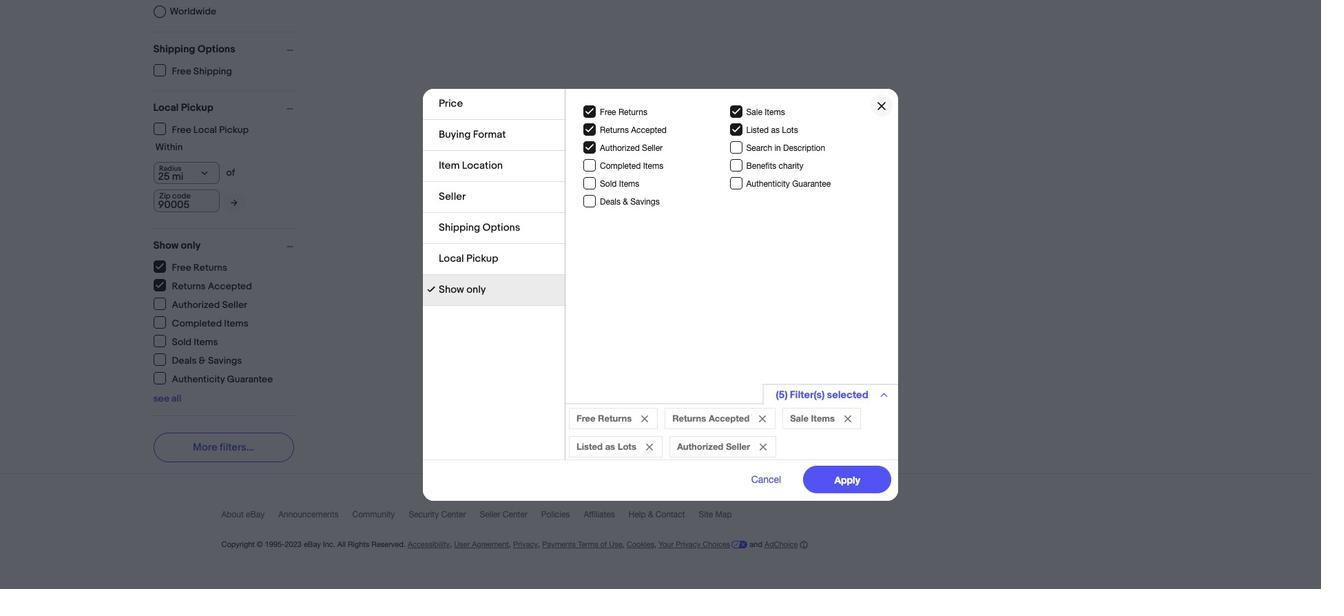 Task type: describe. For each thing, give the bounding box(es) containing it.
user
[[454, 540, 470, 548]]

items inside completed items link
[[224, 317, 249, 329]]

0 horizontal spatial returns accepted
[[172, 280, 252, 292]]

description
[[783, 143, 825, 153]]

0 horizontal spatial sale items
[[746, 107, 785, 117]]

about ebay link
[[221, 510, 278, 526]]

deals & savings inside "link"
[[172, 354, 242, 366]]

cookies
[[627, 540, 654, 548]]

policies link
[[541, 510, 584, 526]]

adchoice
[[765, 540, 798, 548]]

payments
[[542, 540, 576, 548]]

price
[[439, 97, 463, 110]]

terms
[[578, 540, 598, 548]]

use
[[609, 540, 623, 548]]

authenticity guarantee inside dialog
[[746, 179, 831, 188]]

©
[[257, 540, 263, 548]]

contact
[[656, 510, 685, 519]]

guarantee inside dialog
[[792, 179, 831, 188]]

returns inside free returns link
[[193, 261, 227, 273]]

your
[[659, 540, 674, 548]]

apply within filter image
[[230, 198, 237, 207]]

completed inside dialog
[[600, 161, 641, 171]]

choices
[[703, 540, 731, 548]]

security center
[[409, 510, 466, 519]]

0 horizontal spatial sold
[[172, 336, 192, 348]]

your privacy choices link
[[659, 540, 748, 548]]

worldwide
[[170, 6, 216, 17]]

shipping options button
[[153, 43, 299, 56]]

free local pickup
[[172, 124, 249, 135]]

accessibility link
[[408, 540, 450, 548]]

0 horizontal spatial show
[[153, 239, 179, 252]]

1 vertical spatial shipping
[[193, 65, 232, 77]]

seller inside tab list
[[439, 190, 466, 203]]

deals & savings link
[[153, 353, 243, 366]]

security
[[409, 510, 439, 519]]

1 horizontal spatial &
[[623, 197, 628, 206]]

1 horizontal spatial authenticity
[[746, 179, 790, 188]]

free shipping link
[[153, 64, 233, 77]]

cookies link
[[627, 540, 654, 548]]

affiliates
[[584, 510, 615, 519]]

savings inside dialog
[[631, 197, 660, 206]]

1 vertical spatial sale items
[[790, 412, 835, 423]]

1 horizontal spatial of
[[601, 540, 607, 548]]

accessibility
[[408, 540, 450, 548]]

options inside tab list
[[483, 221, 520, 234]]

and
[[750, 540, 763, 548]]

1 , from the left
[[450, 540, 452, 548]]

reserved.
[[372, 540, 406, 548]]

selected
[[827, 388, 869, 401]]

0 vertical spatial free returns
[[600, 107, 648, 117]]

buying format
[[439, 128, 506, 141]]

sold items link
[[153, 335, 219, 348]]

returns inside 'returns accepted' link
[[172, 280, 206, 292]]

more filters...
[[193, 441, 254, 454]]

about ebay
[[221, 510, 265, 519]]

benefits
[[746, 161, 777, 171]]

charity
[[779, 161, 804, 171]]

2 horizontal spatial returns accepted
[[673, 412, 750, 423]]

item
[[439, 159, 460, 172]]

2 horizontal spatial accepted
[[709, 412, 750, 423]]

agreement
[[472, 540, 509, 548]]

& inside "link"
[[199, 354, 206, 366]]

search in description
[[746, 143, 825, 153]]

security center link
[[409, 510, 480, 526]]

free local pickup link
[[153, 123, 249, 135]]

about
[[221, 510, 244, 519]]

2 , from the left
[[509, 540, 511, 548]]

site
[[699, 510, 713, 519]]

see all button
[[153, 393, 181, 404]]

deals inside "link"
[[172, 354, 197, 366]]

show only inside tab
[[439, 283, 486, 296]]

0 horizontal spatial options
[[198, 43, 235, 56]]

(5)
[[776, 388, 788, 401]]

1 vertical spatial pickup
[[219, 124, 249, 135]]

0 vertical spatial listed as lots
[[746, 125, 798, 135]]

see all
[[153, 393, 181, 404]]

1995-
[[265, 540, 285, 548]]

1 vertical spatial listed as lots
[[577, 441, 637, 452]]

0 horizontal spatial sale
[[746, 107, 763, 117]]

1 horizontal spatial accepted
[[631, 125, 667, 135]]

help & contact link
[[629, 510, 699, 526]]

announcements
[[278, 510, 339, 519]]

0 vertical spatial shipping options
[[153, 43, 235, 56]]

1 vertical spatial authorized
[[172, 299, 220, 310]]

1 vertical spatial sold items
[[172, 336, 218, 348]]

0 vertical spatial local
[[153, 101, 179, 114]]

copyright © 1995-2023 ebay inc. all rights reserved. accessibility , user agreement , privacy , payments terms of use , cookies , your privacy choices
[[221, 540, 731, 548]]

local pickup button
[[153, 101, 299, 114]]

shipping options inside tab list
[[439, 221, 520, 234]]

inc.
[[323, 540, 335, 548]]

2 vertical spatial authorized seller
[[677, 441, 750, 452]]

filters...
[[220, 441, 254, 454]]

0 horizontal spatial authenticity
[[172, 373, 225, 385]]

1 vertical spatial local
[[193, 124, 217, 135]]

savings inside "link"
[[208, 354, 242, 366]]

1 horizontal spatial returns accepted
[[600, 125, 667, 135]]

2 vertical spatial free returns
[[577, 412, 632, 423]]

deals & savings inside dialog
[[600, 197, 660, 206]]

2023
[[285, 540, 302, 548]]

show only tab
[[423, 275, 565, 306]]

1 horizontal spatial sale
[[790, 412, 809, 423]]

help
[[629, 510, 646, 519]]

buying
[[439, 128, 471, 141]]

0 vertical spatial authorized
[[600, 143, 640, 153]]

site map link
[[699, 510, 746, 526]]

0 vertical spatial lots
[[782, 125, 798, 135]]

2 vertical spatial authorized
[[677, 441, 724, 452]]

sold inside dialog
[[600, 179, 617, 188]]

adchoice link
[[765, 540, 808, 549]]

copyright
[[221, 540, 255, 548]]

benefits charity
[[746, 161, 804, 171]]

0 vertical spatial shipping
[[153, 43, 195, 56]]

1 privacy from the left
[[513, 540, 538, 548]]



Task type: vqa. For each thing, say whether or not it's contained in the screenshot.
Help & Contact link
yes



Task type: locate. For each thing, give the bounding box(es) containing it.
options up free shipping
[[198, 43, 235, 56]]

0 vertical spatial completed items
[[600, 161, 664, 171]]

1 vertical spatial of
[[601, 540, 607, 548]]

0 horizontal spatial authorized
[[172, 299, 220, 310]]

sale items
[[746, 107, 785, 117], [790, 412, 835, 423]]

1 horizontal spatial privacy
[[676, 540, 701, 548]]

, left user
[[450, 540, 452, 548]]

2 vertical spatial local
[[439, 252, 464, 265]]

format
[[473, 128, 506, 141]]

0 horizontal spatial &
[[199, 354, 206, 366]]

0 horizontal spatial privacy
[[513, 540, 538, 548]]

sold
[[600, 179, 617, 188], [172, 336, 192, 348]]

listed as lots left remove filter - show only - listed as lots icon at the bottom
[[577, 441, 637, 452]]

1 vertical spatial &
[[199, 354, 206, 366]]

listed left remove filter - show only - listed as lots icon at the bottom
[[577, 441, 603, 452]]

local pickup inside tab list
[[439, 252, 498, 265]]

1 vertical spatial only
[[467, 283, 486, 296]]

savings
[[631, 197, 660, 206], [208, 354, 242, 366]]

0 vertical spatial options
[[198, 43, 235, 56]]

1 horizontal spatial authenticity guarantee
[[746, 179, 831, 188]]

location
[[462, 159, 503, 172]]

announcements link
[[278, 510, 352, 526]]

authorized
[[600, 143, 640, 153], [172, 299, 220, 310], [677, 441, 724, 452]]

1 vertical spatial authenticity
[[172, 373, 225, 385]]

local down local pickup dropdown button
[[193, 124, 217, 135]]

filter(s)
[[790, 388, 825, 401]]

pickup up the show only tab
[[466, 252, 498, 265]]

1 vertical spatial listed
[[577, 441, 603, 452]]

deals inside dialog
[[600, 197, 621, 206]]

0 vertical spatial savings
[[631, 197, 660, 206]]

community
[[352, 510, 395, 519]]

returns
[[619, 107, 648, 117], [600, 125, 629, 135], [193, 261, 227, 273], [172, 280, 206, 292], [598, 412, 632, 423], [673, 412, 706, 423]]

center inside security center link
[[441, 510, 466, 519]]

payments terms of use link
[[542, 540, 623, 548]]

show inside tab
[[439, 283, 464, 296]]

0 vertical spatial ebay
[[246, 510, 265, 519]]

pickup down local pickup dropdown button
[[219, 124, 249, 135]]

1 vertical spatial sold
[[172, 336, 192, 348]]

lots
[[782, 125, 798, 135], [618, 441, 637, 452]]

(5) filter(s) selected button
[[763, 383, 898, 405]]

1 vertical spatial free returns
[[172, 261, 227, 273]]

of left the use
[[601, 540, 607, 548]]

free returns link
[[153, 260, 228, 273]]

affiliates link
[[584, 510, 629, 526]]

2 center from the left
[[503, 510, 528, 519]]

1 horizontal spatial shipping options
[[439, 221, 520, 234]]

community link
[[352, 510, 409, 526]]

completed items link
[[153, 316, 249, 329]]

sold items inside dialog
[[600, 179, 640, 188]]

sale up 'search'
[[746, 107, 763, 117]]

as left remove filter - show only - listed as lots icon at the bottom
[[605, 441, 615, 452]]

1 horizontal spatial sold items
[[600, 179, 640, 188]]

authenticity down benefits
[[746, 179, 790, 188]]

None text field
[[153, 189, 219, 212]]

0 vertical spatial sold items
[[600, 179, 640, 188]]

show only button
[[153, 239, 299, 252]]

site map
[[699, 510, 732, 519]]

all
[[337, 540, 346, 548]]

0 horizontal spatial deals & savings
[[172, 354, 242, 366]]

1 horizontal spatial completed
[[600, 161, 641, 171]]

0 horizontal spatial show only
[[153, 239, 201, 252]]

0 horizontal spatial completed
[[172, 317, 222, 329]]

local up the show only tab
[[439, 252, 464, 265]]

privacy down "seller center" link
[[513, 540, 538, 548]]

guarantee
[[792, 179, 831, 188], [227, 373, 273, 385]]

all
[[172, 393, 181, 404]]

0 horizontal spatial lots
[[618, 441, 637, 452]]

privacy right your
[[676, 540, 701, 548]]

1 horizontal spatial authorized
[[600, 143, 640, 153]]

1 horizontal spatial local pickup
[[439, 252, 498, 265]]

2 vertical spatial pickup
[[466, 252, 498, 265]]

1 horizontal spatial options
[[483, 221, 520, 234]]

center for seller center
[[503, 510, 528, 519]]

center inside "seller center" link
[[503, 510, 528, 519]]

, left privacy link
[[509, 540, 511, 548]]

0 vertical spatial deals & savings
[[600, 197, 660, 206]]

shipping down shipping options dropdown button
[[193, 65, 232, 77]]

0 vertical spatial authenticity
[[746, 179, 790, 188]]

cancel
[[751, 474, 781, 485]]

in
[[775, 143, 781, 153]]

listed up 'search'
[[746, 125, 769, 135]]

1 horizontal spatial pickup
[[219, 124, 249, 135]]

apply
[[835, 473, 860, 485]]

1 horizontal spatial show only
[[439, 283, 486, 296]]

local pickup
[[153, 101, 214, 114], [439, 252, 498, 265]]

authorized seller link
[[153, 298, 248, 310]]

ebay right about
[[246, 510, 265, 519]]

authenticity guarantee
[[746, 179, 831, 188], [172, 373, 273, 385]]

4 , from the left
[[623, 540, 625, 548]]

shipping options up free shipping link
[[153, 43, 235, 56]]

center
[[441, 510, 466, 519], [503, 510, 528, 519]]

2 horizontal spatial authorized
[[677, 441, 724, 452]]

ebay left inc.
[[304, 540, 321, 548]]

2 vertical spatial returns accepted
[[673, 412, 750, 423]]

only right filter applied image
[[467, 283, 486, 296]]

authenticity
[[746, 179, 790, 188], [172, 373, 225, 385]]

0 horizontal spatial accepted
[[208, 280, 252, 292]]

guarantee down charity
[[792, 179, 831, 188]]

lots up search in description
[[782, 125, 798, 135]]

1 center from the left
[[441, 510, 466, 519]]

1 horizontal spatial only
[[467, 283, 486, 296]]

shipping inside tab list
[[439, 221, 480, 234]]

0 vertical spatial authenticity guarantee
[[746, 179, 831, 188]]

, left payments
[[538, 540, 540, 548]]

listed
[[746, 125, 769, 135], [577, 441, 603, 452]]

shipping up free shipping link
[[153, 43, 195, 56]]

remove filter - show only - listed as lots image
[[646, 443, 653, 450]]

authenticity guarantee down deals & savings "link" at the bottom of the page
[[172, 373, 273, 385]]

only inside tab
[[467, 283, 486, 296]]

3 , from the left
[[538, 540, 540, 548]]

0 horizontal spatial authorized seller
[[172, 299, 247, 310]]

0 horizontal spatial guarantee
[[227, 373, 273, 385]]

dialog containing price
[[0, 0, 1321, 589]]

item location
[[439, 159, 503, 172]]

authenticity guarantee link
[[153, 372, 274, 385]]

of
[[226, 167, 235, 178], [601, 540, 607, 548]]

sale items up 'search'
[[746, 107, 785, 117]]

worldwide link
[[153, 6, 216, 18]]

privacy
[[513, 540, 538, 548], [676, 540, 701, 548]]

only up free returns link
[[181, 239, 201, 252]]

center right security
[[441, 510, 466, 519]]

lots left remove filter - show only - listed as lots icon at the bottom
[[618, 441, 637, 452]]

search
[[746, 143, 772, 153]]

1 vertical spatial options
[[483, 221, 520, 234]]

shipping down the item
[[439, 221, 480, 234]]

remove filter - show only - authorized seller image
[[760, 443, 767, 450]]

remove filter - show only - returns accepted image
[[759, 415, 766, 422]]

1 vertical spatial guarantee
[[227, 373, 273, 385]]

, left cookies 'link'
[[623, 540, 625, 548]]

options
[[198, 43, 235, 56], [483, 221, 520, 234]]

2 vertical spatial accepted
[[709, 412, 750, 423]]

,
[[450, 540, 452, 548], [509, 540, 511, 548], [538, 540, 540, 548], [623, 540, 625, 548], [654, 540, 657, 548]]

0 horizontal spatial shipping options
[[153, 43, 235, 56]]

1 vertical spatial ebay
[[304, 540, 321, 548]]

0 vertical spatial pickup
[[181, 101, 214, 114]]

0 vertical spatial completed
[[600, 161, 641, 171]]

completed items
[[600, 161, 664, 171], [172, 317, 249, 329]]

seller center
[[480, 510, 528, 519]]

2 privacy from the left
[[676, 540, 701, 548]]

see
[[153, 393, 169, 404]]

free for free shipping link
[[172, 65, 191, 77]]

sale items down filter(s)
[[790, 412, 835, 423]]

sold items
[[600, 179, 640, 188], [172, 336, 218, 348]]

0 horizontal spatial pickup
[[181, 101, 214, 114]]

more
[[193, 441, 217, 454]]

and adchoice
[[748, 540, 798, 548]]

show right filter applied image
[[439, 283, 464, 296]]

center for security center
[[441, 510, 466, 519]]

0 vertical spatial as
[[771, 125, 780, 135]]

remove filter - show only - free returns image
[[642, 415, 648, 422]]

cancel button
[[736, 465, 797, 493]]

(5) filter(s) selected
[[776, 388, 869, 401]]

local up within
[[153, 101, 179, 114]]

free returns inside free returns link
[[172, 261, 227, 273]]

2 vertical spatial &
[[648, 510, 653, 519]]

help & contact
[[629, 510, 685, 519]]

2 vertical spatial shipping
[[439, 221, 480, 234]]

2 horizontal spatial pickup
[[466, 252, 498, 265]]

1 horizontal spatial ebay
[[304, 540, 321, 548]]

free shipping
[[172, 65, 232, 77]]

0 horizontal spatial local pickup
[[153, 101, 214, 114]]

listed as lots up the in
[[746, 125, 798, 135]]

pickup up free local pickup link
[[181, 101, 214, 114]]

0 vertical spatial returns accepted
[[600, 125, 667, 135]]

0 vertical spatial local pickup
[[153, 101, 214, 114]]

completed
[[600, 161, 641, 171], [172, 317, 222, 329]]

map
[[715, 510, 732, 519]]

shipping options down location
[[439, 221, 520, 234]]

as up the in
[[771, 125, 780, 135]]

local
[[153, 101, 179, 114], [193, 124, 217, 135], [439, 252, 464, 265]]

1 horizontal spatial deals
[[600, 197, 621, 206]]

ebay inside about ebay link
[[246, 510, 265, 519]]

local pickup up free local pickup link
[[153, 101, 214, 114]]

privacy link
[[513, 540, 538, 548]]

1 horizontal spatial completed items
[[600, 161, 664, 171]]

1 vertical spatial authorized seller
[[172, 299, 247, 310]]

0 vertical spatial sale items
[[746, 107, 785, 117]]

1 vertical spatial shipping options
[[439, 221, 520, 234]]

local inside tab list
[[439, 252, 464, 265]]

show only
[[153, 239, 201, 252], [439, 283, 486, 296]]

local pickup up the show only tab
[[439, 252, 498, 265]]

0 horizontal spatial as
[[605, 441, 615, 452]]

1 vertical spatial show
[[439, 283, 464, 296]]

1 horizontal spatial listed
[[746, 125, 769, 135]]

show up free returns link
[[153, 239, 179, 252]]

2 horizontal spatial authorized seller
[[677, 441, 750, 452]]

1 vertical spatial savings
[[208, 354, 242, 366]]

0 vertical spatial of
[[226, 167, 235, 178]]

1 horizontal spatial local
[[193, 124, 217, 135]]

options up the show only tab
[[483, 221, 520, 234]]

0 vertical spatial accepted
[[631, 125, 667, 135]]

show only up free returns link
[[153, 239, 201, 252]]

0 vertical spatial &
[[623, 197, 628, 206]]

1 horizontal spatial sale items
[[790, 412, 835, 423]]

authenticity guarantee down charity
[[746, 179, 831, 188]]

0 horizontal spatial savings
[[208, 354, 242, 366]]

1 vertical spatial completed items
[[172, 317, 249, 329]]

1 vertical spatial authenticity guarantee
[[172, 373, 273, 385]]

user agreement link
[[454, 540, 509, 548]]

center up privacy link
[[503, 510, 528, 519]]

items inside sold items link
[[194, 336, 218, 348]]

guarantee down deals & savings "link" at the bottom of the page
[[227, 373, 273, 385]]

policies
[[541, 510, 570, 519]]

of up apply within filter image
[[226, 167, 235, 178]]

returns accepted
[[600, 125, 667, 135], [172, 280, 252, 292], [673, 412, 750, 423]]

&
[[623, 197, 628, 206], [199, 354, 206, 366], [648, 510, 653, 519]]

0 vertical spatial only
[[181, 239, 201, 252]]

0 vertical spatial authorized seller
[[600, 143, 663, 153]]

tab list
[[423, 89, 565, 306]]

returns accepted link
[[153, 279, 253, 292]]

seller center link
[[480, 510, 541, 526]]

0 vertical spatial show only
[[153, 239, 201, 252]]

sale down filter(s)
[[790, 412, 809, 423]]

rights
[[348, 540, 369, 548]]

show
[[153, 239, 179, 252], [439, 283, 464, 296]]

filter applied image
[[427, 285, 435, 293]]

remove filter - show only - sale items image
[[845, 415, 852, 422]]

0 horizontal spatial of
[[226, 167, 235, 178]]

show only right filter applied image
[[439, 283, 486, 296]]

free returns
[[600, 107, 648, 117], [172, 261, 227, 273], [577, 412, 632, 423]]

1 vertical spatial sale
[[790, 412, 809, 423]]

5 , from the left
[[654, 540, 657, 548]]

items
[[765, 107, 785, 117], [643, 161, 664, 171], [619, 179, 640, 188], [224, 317, 249, 329], [194, 336, 218, 348], [811, 412, 835, 423]]

free for free local pickup link
[[172, 124, 191, 135]]

within
[[155, 141, 183, 153]]

0 vertical spatial sale
[[746, 107, 763, 117]]

authenticity down deals & savings "link" at the bottom of the page
[[172, 373, 225, 385]]

dialog
[[0, 0, 1321, 589]]

more filters... button
[[153, 433, 294, 462]]

authorized seller
[[600, 143, 663, 153], [172, 299, 247, 310], [677, 441, 750, 452]]

1 vertical spatial local pickup
[[439, 252, 498, 265]]

free for free returns link
[[172, 261, 191, 273]]

apply button
[[804, 465, 891, 493]]

pickup
[[181, 101, 214, 114], [219, 124, 249, 135], [466, 252, 498, 265]]

tab list containing price
[[423, 89, 565, 306]]

1 horizontal spatial guarantee
[[792, 179, 831, 188]]

, left your
[[654, 540, 657, 548]]



